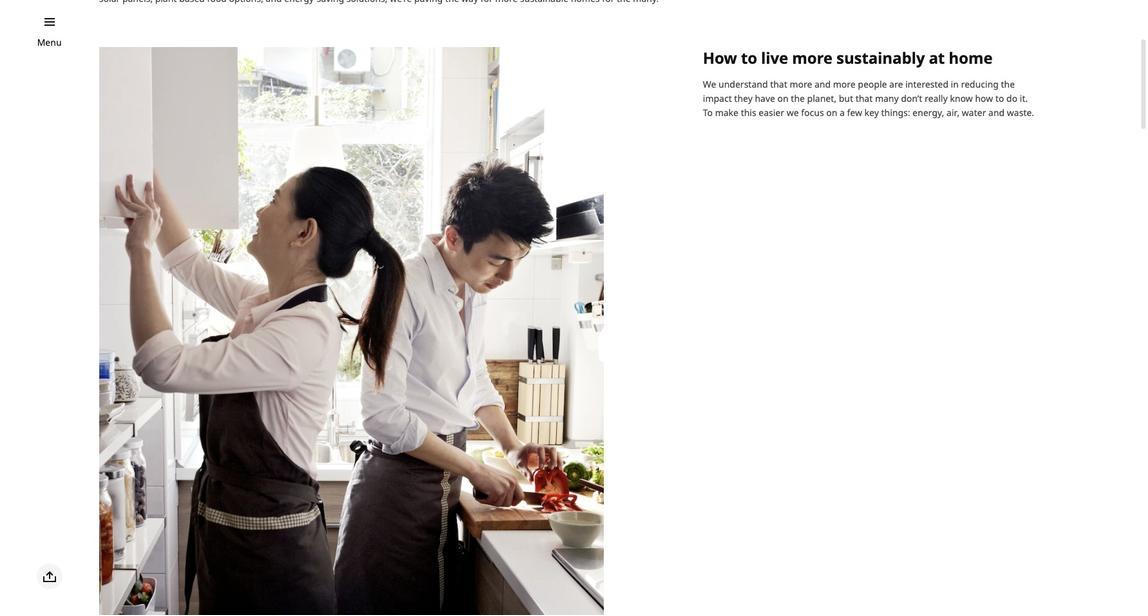 Task type: describe. For each thing, give the bounding box(es) containing it.
to
[[703, 106, 713, 118]]

0 vertical spatial the
[[1002, 78, 1016, 90]]

interested
[[906, 78, 949, 90]]

water
[[963, 106, 987, 118]]

many
[[876, 92, 899, 104]]

home
[[949, 47, 993, 68]]

how to live more sustainably at home
[[703, 47, 993, 68]]

are
[[890, 78, 904, 90]]

menu
[[37, 36, 62, 48]]

0 horizontal spatial that
[[771, 78, 788, 90]]

1 horizontal spatial and
[[989, 106, 1005, 118]]

have
[[755, 92, 776, 104]]

a
[[840, 106, 845, 118]]

how
[[703, 47, 738, 68]]

waste.
[[1008, 106, 1035, 118]]

we understand that more and more people are interested in reducing the impact they have on the planet, but that many don't really know how to do it. to make this easier we focus on a few key things: energy, air, water and waste.
[[703, 78, 1035, 118]]

we
[[787, 106, 799, 118]]

energy,
[[913, 106, 945, 118]]

1 horizontal spatial on
[[827, 106, 838, 118]]

they
[[735, 92, 753, 104]]

make
[[716, 106, 739, 118]]

key
[[865, 106, 879, 118]]

0 horizontal spatial on
[[778, 92, 789, 104]]

but
[[839, 92, 854, 104]]

know
[[951, 92, 974, 104]]

things:
[[882, 106, 911, 118]]

easier
[[759, 106, 785, 118]]

sustainably
[[837, 47, 926, 68]]



Task type: locate. For each thing, give the bounding box(es) containing it.
live
[[762, 47, 789, 68]]

how
[[976, 92, 994, 104]]

it.
[[1021, 92, 1029, 104]]

more for and
[[790, 78, 813, 90]]

and down how
[[989, 106, 1005, 118]]

on up we
[[778, 92, 789, 104]]

0 horizontal spatial and
[[815, 78, 831, 90]]

more right live at the top right of the page
[[793, 47, 833, 68]]

that up key
[[856, 92, 873, 104]]

1 vertical spatial to
[[996, 92, 1005, 104]]

1 vertical spatial the
[[792, 92, 805, 104]]

that up have
[[771, 78, 788, 90]]

people
[[859, 78, 888, 90]]

we
[[703, 78, 717, 90]]

air,
[[947, 106, 960, 118]]

and
[[815, 78, 831, 90], [989, 106, 1005, 118]]

understand
[[719, 78, 768, 90]]

the
[[1002, 78, 1016, 90], [792, 92, 805, 104]]

1 vertical spatial and
[[989, 106, 1005, 118]]

to inside we understand that more and more people are interested in reducing the impact they have on the planet, but that many don't really know how to do it. to make this easier we focus on a few key things: energy, air, water and waste.
[[996, 92, 1005, 104]]

reducing
[[962, 78, 999, 90]]

menu button
[[37, 35, 62, 50]]

and up planet,
[[815, 78, 831, 90]]

0 vertical spatial on
[[778, 92, 789, 104]]

0 horizontal spatial to
[[742, 47, 758, 68]]

do
[[1007, 92, 1018, 104]]

1 vertical spatial on
[[827, 106, 838, 118]]

to
[[742, 47, 758, 68], [996, 92, 1005, 104]]

1 horizontal spatial the
[[1002, 78, 1016, 90]]

a young couple preparing food in their galley kitchen. one of them chops a pepper while the other looks in a wall cabinet. image
[[99, 47, 604, 615]]

focus
[[802, 106, 825, 118]]

0 vertical spatial to
[[742, 47, 758, 68]]

to left do on the top right of the page
[[996, 92, 1005, 104]]

the up do on the top right of the page
[[1002, 78, 1016, 90]]

don't
[[902, 92, 923, 104]]

more up but
[[834, 78, 856, 90]]

0 vertical spatial and
[[815, 78, 831, 90]]

the up we
[[792, 92, 805, 104]]

few
[[848, 106, 863, 118]]

on
[[778, 92, 789, 104], [827, 106, 838, 118]]

really
[[925, 92, 948, 104]]

1 vertical spatial that
[[856, 92, 873, 104]]

0 vertical spatial that
[[771, 78, 788, 90]]

1 horizontal spatial to
[[996, 92, 1005, 104]]

this
[[741, 106, 757, 118]]

more for sustainably
[[793, 47, 833, 68]]

in
[[952, 78, 959, 90]]

1 horizontal spatial that
[[856, 92, 873, 104]]

more
[[793, 47, 833, 68], [790, 78, 813, 90], [834, 78, 856, 90]]

to left live at the top right of the page
[[742, 47, 758, 68]]

impact
[[703, 92, 732, 104]]

at
[[930, 47, 945, 68]]

0 horizontal spatial the
[[792, 92, 805, 104]]

planet,
[[808, 92, 837, 104]]

on left a
[[827, 106, 838, 118]]

that
[[771, 78, 788, 90], [856, 92, 873, 104]]

more up planet,
[[790, 78, 813, 90]]



Task type: vqa. For each thing, say whether or not it's contained in the screenshot.
first Our from right
no



